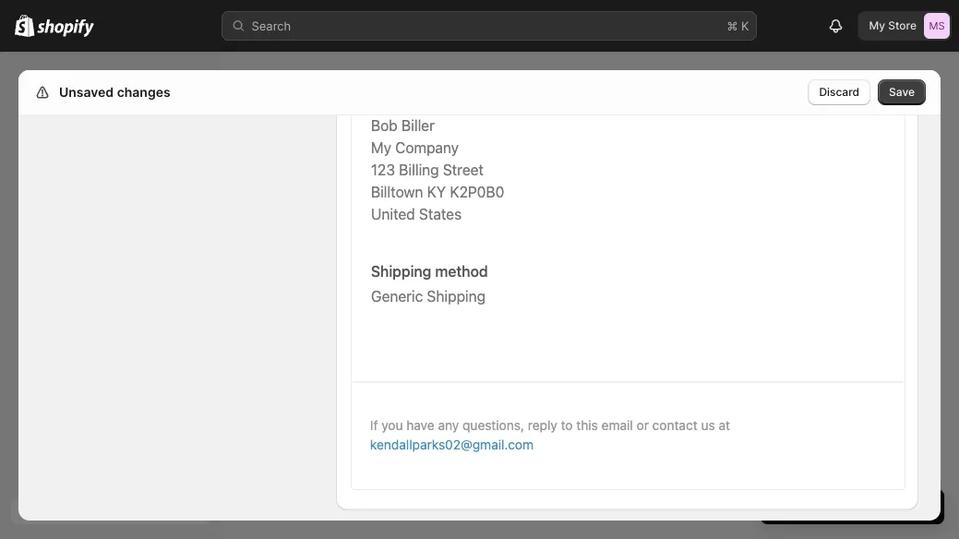Task type: vqa. For each thing, say whether or not it's contained in the screenshot.
Settings
yes



Task type: describe. For each thing, give the bounding box(es) containing it.
save
[[890, 85, 915, 99]]

k
[[742, 18, 750, 33]]

settings
[[55, 85, 108, 100]]

discard button
[[809, 79, 871, 105]]

my
[[870, 19, 886, 32]]

my store image
[[925, 13, 950, 39]]

⌘ k
[[727, 18, 750, 33]]

discard
[[820, 85, 860, 99]]

changes
[[117, 85, 171, 100]]

save button
[[878, 79, 926, 105]]

⌘
[[727, 18, 738, 33]]



Task type: locate. For each thing, give the bounding box(es) containing it.
settings dialog
[[18, 0, 941, 521]]

unsaved changes
[[59, 85, 171, 100]]

1 horizontal spatial shopify image
[[37, 19, 94, 37]]

0 horizontal spatial shopify image
[[15, 14, 34, 37]]

dialog
[[949, 53, 960, 539]]

my store
[[870, 19, 917, 32]]

store
[[889, 19, 917, 32]]

unsaved
[[59, 85, 114, 100]]

search
[[252, 18, 291, 33]]

shopify image
[[15, 14, 34, 37], [37, 19, 94, 37]]



